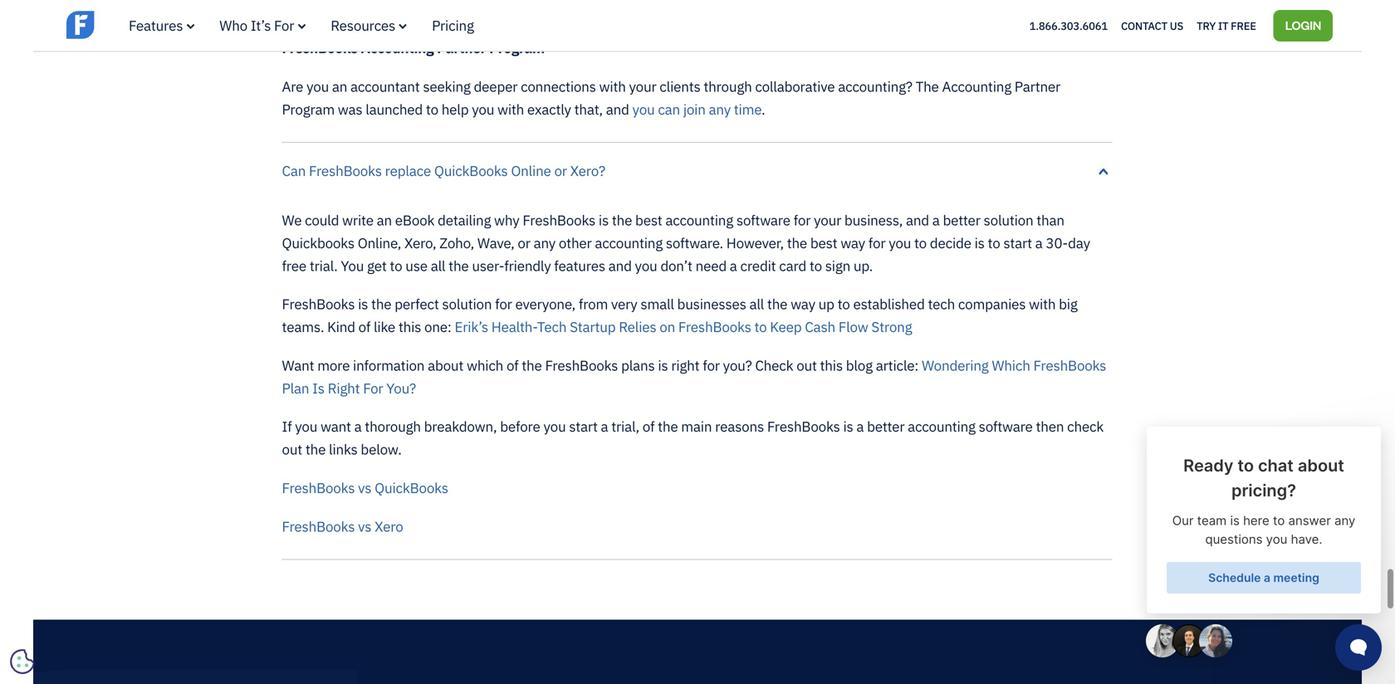 Task type: locate. For each thing, give the bounding box(es) containing it.
or
[[554, 162, 567, 180], [518, 234, 530, 252]]

can
[[282, 162, 306, 180]]

was
[[338, 100, 362, 118]]

freshbooks vs xero
[[282, 517, 403, 535]]

for up health-
[[495, 295, 512, 313]]

solution left than
[[984, 211, 1033, 229]]

1 vertical spatial this
[[820, 356, 843, 374]]

time
[[734, 100, 762, 118]]

0 vertical spatial and
[[606, 100, 629, 118]]

accounting down resources link
[[361, 39, 434, 57]]

0 vertical spatial software
[[736, 211, 790, 229]]

1 vertical spatial out
[[282, 440, 302, 458]]

0 horizontal spatial program
[[282, 100, 335, 118]]

1 vertical spatial your
[[814, 211, 841, 229]]

accounting right the
[[942, 77, 1011, 95]]

2 horizontal spatial of
[[643, 417, 655, 436]]

vs
[[358, 479, 371, 497], [358, 517, 371, 535]]

0 vertical spatial out
[[797, 356, 817, 374]]

want
[[321, 417, 351, 436]]

all inside the freshbooks is the perfect solution for everyone, from very small businesses all the way up to established tech companies with big teams. kind of like this one:
[[749, 295, 764, 313]]

up.
[[854, 256, 873, 275]]

don't
[[660, 256, 692, 275]]

collaborative
[[755, 77, 835, 95]]

to right up
[[838, 295, 850, 313]]

accounting inside are you an accountant seeking deeper connections with your clients through collaborative accounting? the accounting partner program was launched to help you with exactly that, and
[[942, 77, 1011, 95]]

keep
[[770, 318, 802, 336]]

1 horizontal spatial accounting
[[665, 211, 733, 229]]

or left xero?
[[554, 162, 567, 180]]

freshbooks up write
[[309, 162, 382, 180]]

to inside the freshbooks is the perfect solution for everyone, from very small businesses all the way up to established tech companies with big teams. kind of like this one:
[[838, 295, 850, 313]]

0 horizontal spatial out
[[282, 440, 302, 458]]

and up very
[[608, 256, 632, 275]]

1 vertical spatial an
[[377, 211, 392, 229]]

you right the if
[[295, 417, 317, 436]]

1 horizontal spatial your
[[814, 211, 841, 229]]

0 vertical spatial this
[[398, 318, 421, 336]]

accounting
[[361, 39, 434, 57], [942, 77, 1011, 95]]

1 vertical spatial start
[[569, 417, 598, 436]]

0 vertical spatial program
[[489, 39, 545, 57]]

is down blog
[[843, 417, 853, 436]]

vs left xero on the bottom of the page
[[358, 517, 371, 535]]

start left the trial, at left
[[569, 417, 598, 436]]

software inside if you want a thorough breakdown, before you start a trial, of the main reasons freshbooks is a better accounting software then check out the links below.
[[979, 417, 1033, 436]]

if you want a thorough breakdown, before you start a trial, of the main reasons freshbooks is a better accounting software then check out the links below.
[[282, 417, 1104, 458]]

tech
[[928, 295, 955, 313]]

1 vertical spatial all
[[749, 295, 764, 313]]

1 horizontal spatial with
[[599, 77, 626, 95]]

kind
[[327, 318, 355, 336]]

more
[[317, 356, 350, 374]]

0 vertical spatial of
[[358, 318, 371, 336]]

a down blog
[[856, 417, 864, 436]]

better inside if you want a thorough breakdown, before you start a trial, of the main reasons freshbooks is a better accounting software then check out the links below.
[[867, 417, 905, 436]]

2 horizontal spatial with
[[1029, 295, 1056, 313]]

wondering which freshbooks plan is right for you? link
[[282, 356, 1106, 397]]

below.
[[361, 440, 402, 458]]

1 vertical spatial any
[[534, 234, 556, 252]]

0 horizontal spatial start
[[569, 417, 598, 436]]

0 horizontal spatial an
[[332, 77, 347, 95]]

freshbooks
[[282, 39, 358, 57], [309, 162, 382, 180], [523, 211, 595, 229], [282, 295, 355, 313], [678, 318, 751, 336], [545, 356, 618, 374], [1033, 356, 1106, 374], [767, 417, 840, 436], [282, 479, 355, 497], [282, 517, 355, 535]]

a right need
[[730, 256, 737, 275]]

way left up
[[791, 295, 815, 313]]

0 vertical spatial vs
[[358, 479, 371, 497]]

better down article:
[[867, 417, 905, 436]]

you left don't
[[635, 256, 657, 275]]

want more information about which of the freshbooks plans is right for you? check out this blog article:
[[282, 356, 919, 374]]

freshbooks down businesses
[[678, 318, 751, 336]]

accounting up software.
[[665, 211, 733, 229]]

0 horizontal spatial any
[[534, 234, 556, 252]]

with down "deeper"
[[497, 100, 524, 118]]

0 vertical spatial solution
[[984, 211, 1033, 229]]

all down credit
[[749, 295, 764, 313]]

freshbooks inside the freshbooks is the perfect solution for everyone, from very small businesses all the way up to established tech companies with big teams. kind of like this one:
[[282, 295, 355, 313]]

0 horizontal spatial for
[[274, 16, 294, 34]]

0 horizontal spatial or
[[518, 234, 530, 252]]

of inside if you want a thorough breakdown, before you start a trial, of the main reasons freshbooks is a better accounting software then check out the links below.
[[643, 417, 655, 436]]

out right check at the bottom of page
[[797, 356, 817, 374]]

software up however,
[[736, 211, 790, 229]]

you?
[[723, 356, 752, 374]]

try it free link
[[1197, 15, 1256, 36]]

program inside are you an accountant seeking deeper connections with your clients through collaborative accounting? the accounting partner program was launched to help you with exactly that, and
[[282, 100, 335, 118]]

freshbooks up 'teams.'
[[282, 295, 355, 313]]

software left then
[[979, 417, 1033, 436]]

this down perfect
[[398, 318, 421, 336]]

1 vertical spatial for
[[363, 379, 383, 397]]

quickbooks
[[282, 234, 355, 252]]

0 horizontal spatial with
[[497, 100, 524, 118]]

right
[[671, 356, 700, 374]]

connections
[[521, 77, 596, 95]]

cookie preferences image
[[10, 649, 35, 674]]

you
[[306, 77, 329, 95], [472, 100, 494, 118], [632, 100, 655, 118], [889, 234, 911, 252], [635, 256, 657, 275], [295, 417, 317, 436], [543, 417, 566, 436]]

quickbooks up detailing
[[434, 162, 508, 180]]

best up sign
[[810, 234, 837, 252]]

0 vertical spatial any
[[709, 100, 731, 118]]

0 vertical spatial partner
[[437, 39, 486, 57]]

with left big
[[1029, 295, 1056, 313]]

freshbooks vs xero link
[[282, 517, 403, 535]]

which
[[467, 356, 503, 374]]

from
[[579, 295, 608, 313]]

you can join any time .
[[629, 100, 765, 118]]

of
[[358, 318, 371, 336], [507, 356, 519, 374], [643, 417, 655, 436]]

all right use
[[431, 256, 445, 275]]

0 horizontal spatial of
[[358, 318, 371, 336]]

partner down pricing
[[437, 39, 486, 57]]

0 horizontal spatial partner
[[437, 39, 486, 57]]

1 vertical spatial better
[[867, 417, 905, 436]]

strong
[[871, 318, 912, 336]]

vs for xero
[[358, 517, 371, 535]]

way up up.
[[841, 234, 865, 252]]

0 vertical spatial best
[[635, 211, 662, 229]]

0 vertical spatial your
[[629, 77, 656, 95]]

wondering
[[922, 356, 989, 374]]

1 vs from the top
[[358, 479, 371, 497]]

to left 'help'
[[426, 100, 438, 118]]

xero
[[375, 517, 403, 535]]

accounting inside if you want a thorough breakdown, before you start a trial, of the main reasons freshbooks is a better accounting software then check out the links below.
[[908, 417, 976, 436]]

1 vertical spatial way
[[791, 295, 815, 313]]

are
[[282, 77, 303, 95]]

accountant
[[350, 77, 420, 95]]

card
[[779, 256, 806, 275]]

links
[[329, 440, 358, 458]]

login link
[[1274, 10, 1333, 41]]

this left blog
[[820, 356, 843, 374]]

a
[[932, 211, 940, 229], [1035, 234, 1043, 252], [730, 256, 737, 275], [354, 417, 362, 436], [601, 417, 608, 436], [856, 417, 864, 436]]

accounting down wondering
[[908, 417, 976, 436]]

1 horizontal spatial solution
[[984, 211, 1033, 229]]

detailing
[[438, 211, 491, 229]]

of right the trial, at left
[[643, 417, 655, 436]]

of right which
[[507, 356, 519, 374]]

freshbooks right which at the bottom of page
[[1033, 356, 1106, 374]]

for
[[274, 16, 294, 34], [363, 379, 383, 397]]

is
[[599, 211, 609, 229], [975, 234, 985, 252], [358, 295, 368, 313], [658, 356, 668, 374], [843, 417, 853, 436]]

start left the 30-
[[1003, 234, 1032, 252]]

2 vertical spatial of
[[643, 417, 655, 436]]

through
[[704, 77, 752, 95]]

start
[[1003, 234, 1032, 252], [569, 417, 598, 436]]

1 vertical spatial program
[[282, 100, 335, 118]]

and inside are you an accountant seeking deeper connections with your clients through collaborative accounting? the accounting partner program was launched to help you with exactly that, and
[[606, 100, 629, 118]]

2 vertical spatial with
[[1029, 295, 1056, 313]]

program
[[489, 39, 545, 57], [282, 100, 335, 118]]

1 horizontal spatial program
[[489, 39, 545, 57]]

an up the online,
[[377, 211, 392, 229]]

0 vertical spatial better
[[943, 211, 980, 229]]

any up friendly
[[534, 234, 556, 252]]

0 horizontal spatial all
[[431, 256, 445, 275]]

0 vertical spatial start
[[1003, 234, 1032, 252]]

1 vertical spatial software
[[979, 417, 1033, 436]]

freshbooks down freshbooks vs quickbooks link
[[282, 517, 355, 535]]

with up that,
[[599, 77, 626, 95]]

you right are
[[306, 77, 329, 95]]

better
[[943, 211, 980, 229], [867, 417, 905, 436]]

you can join any time link
[[629, 100, 762, 118]]

0 horizontal spatial this
[[398, 318, 421, 336]]

all inside we could write an ebook detailing why freshbooks is the best accounting software for your business, and a better solution than quickbooks online, xero, zoho, wave, or any other accounting software. however, the best way for you to decide is to start a 30-day free trial. you get to use all the user-friendly features and you don't need a credit card to sign up.
[[431, 256, 445, 275]]

accounting up don't
[[595, 234, 663, 252]]

1 horizontal spatial better
[[943, 211, 980, 229]]

2 horizontal spatial accounting
[[908, 417, 976, 436]]

0 vertical spatial quickbooks
[[434, 162, 508, 180]]

2 vertical spatial accounting
[[908, 417, 976, 436]]

1 vertical spatial best
[[810, 234, 837, 252]]

freshbooks up are
[[282, 39, 358, 57]]

1 vertical spatial vs
[[358, 517, 371, 535]]

program up "deeper"
[[489, 39, 545, 57]]

1 vertical spatial accounting
[[942, 77, 1011, 95]]

1 vertical spatial or
[[518, 234, 530, 252]]

quickbooks
[[434, 162, 508, 180], [375, 479, 448, 497]]

0 horizontal spatial way
[[791, 295, 815, 313]]

1 horizontal spatial out
[[797, 356, 817, 374]]

0 horizontal spatial software
[[736, 211, 790, 229]]

other
[[559, 234, 592, 252]]

for down information
[[363, 379, 383, 397]]

and right business,
[[906, 211, 929, 229]]

to right get
[[390, 256, 402, 275]]

your left clients
[[629, 77, 656, 95]]

1.866.303.6061 link
[[1029, 18, 1108, 33]]

vs for quickbooks
[[358, 479, 371, 497]]

partner inside are you an accountant seeking deeper connections with your clients through collaborative accounting? the accounting partner program was launched to help you with exactly that, and
[[1015, 77, 1061, 95]]

better up decide
[[943, 211, 980, 229]]

1 horizontal spatial of
[[507, 356, 519, 374]]

free
[[282, 256, 306, 275]]

zoho,
[[439, 234, 474, 252]]

1 horizontal spatial for
[[363, 379, 383, 397]]

1 horizontal spatial an
[[377, 211, 392, 229]]

about
[[428, 356, 464, 374]]

0 vertical spatial an
[[332, 77, 347, 95]]

1 horizontal spatial start
[[1003, 234, 1032, 252]]

1 vertical spatial with
[[497, 100, 524, 118]]

your inside are you an accountant seeking deeper connections with your clients through collaborative accounting? the accounting partner program was launched to help you with exactly that, and
[[629, 77, 656, 95]]

any down the through
[[709, 100, 731, 118]]

of left like
[[358, 318, 371, 336]]

quickbooks up xero on the bottom of the page
[[375, 479, 448, 497]]

for right it's
[[274, 16, 294, 34]]

your left business,
[[814, 211, 841, 229]]

information
[[353, 356, 425, 374]]

freshbooks inside if you want a thorough breakdown, before you start a trial, of the main reasons freshbooks is a better accounting software then check out the links below.
[[767, 417, 840, 436]]

30-
[[1046, 234, 1068, 252]]

2 vs from the top
[[358, 517, 371, 535]]

solution up erik's
[[442, 295, 492, 313]]

ebook
[[395, 211, 434, 229]]

0 vertical spatial way
[[841, 234, 865, 252]]

us
[[1170, 18, 1183, 33]]

freshbooks up freshbooks vs xero
[[282, 479, 355, 497]]

0 vertical spatial for
[[274, 16, 294, 34]]

0 horizontal spatial accounting
[[361, 39, 434, 57]]

online,
[[358, 234, 401, 252]]

however,
[[726, 234, 784, 252]]

or up friendly
[[518, 234, 530, 252]]

solution
[[984, 211, 1033, 229], [442, 295, 492, 313]]

resources
[[331, 16, 395, 34]]

1 horizontal spatial or
[[554, 162, 567, 180]]

big
[[1059, 295, 1078, 313]]

freshbooks up other
[[523, 211, 595, 229]]

0 horizontal spatial solution
[[442, 295, 492, 313]]

best up don't
[[635, 211, 662, 229]]

software.
[[666, 234, 723, 252]]

1.866.303.6061
[[1029, 18, 1108, 33]]

businesses
[[677, 295, 746, 313]]

freshbooks down startup
[[545, 356, 618, 374]]

to right decide
[[988, 234, 1000, 252]]

resources link
[[331, 16, 407, 34]]

1 vertical spatial and
[[906, 211, 929, 229]]

freshbooks right reasons
[[767, 417, 840, 436]]

you left can
[[632, 100, 655, 118]]

1 horizontal spatial partner
[[1015, 77, 1061, 95]]

1 horizontal spatial accounting
[[942, 77, 1011, 95]]

0 horizontal spatial your
[[629, 77, 656, 95]]

is down you at left
[[358, 295, 368, 313]]

0 vertical spatial all
[[431, 256, 445, 275]]

.
[[762, 100, 765, 118]]

cookie consent banner dialog
[[12, 480, 262, 672]]

0 horizontal spatial better
[[867, 417, 905, 436]]

2 vertical spatial and
[[608, 256, 632, 275]]

an up 'was' on the top
[[332, 77, 347, 95]]

like
[[374, 318, 395, 336]]

help
[[442, 100, 469, 118]]

a left the trial, at left
[[601, 417, 608, 436]]

1 vertical spatial partner
[[1015, 77, 1061, 95]]

for inside the freshbooks is the perfect solution for everyone, from very small businesses all the way up to established tech companies with big teams. kind of like this one:
[[495, 295, 512, 313]]

0 vertical spatial accounting
[[665, 211, 733, 229]]

to left "keep"
[[754, 318, 767, 336]]

partner down 1.866.303.6061
[[1015, 77, 1061, 95]]

program down are
[[282, 100, 335, 118]]

1 horizontal spatial way
[[841, 234, 865, 252]]

freshbooks vs quickbooks link
[[282, 479, 448, 497]]

a left the 30-
[[1035, 234, 1043, 252]]

and right that,
[[606, 100, 629, 118]]

an
[[332, 77, 347, 95], [377, 211, 392, 229]]

out down the if
[[282, 440, 302, 458]]

1 horizontal spatial all
[[749, 295, 764, 313]]

1 horizontal spatial software
[[979, 417, 1033, 436]]

better inside we could write an ebook detailing why freshbooks is the best accounting software for your business, and a better solution than quickbooks online, xero, zoho, wave, or any other accounting software. however, the best way for you to decide is to start a 30-day free trial. you get to use all the user-friendly features and you don't need a credit card to sign up.
[[943, 211, 980, 229]]

we
[[282, 211, 302, 229]]

1 vertical spatial accounting
[[595, 234, 663, 252]]

1 vertical spatial of
[[507, 356, 519, 374]]

launched
[[366, 100, 423, 118]]

1 vertical spatial solution
[[442, 295, 492, 313]]

vs down below.
[[358, 479, 371, 497]]

you
[[341, 256, 364, 275]]

we could write an ebook detailing why freshbooks is the best accounting software for your business, and a better solution than quickbooks online, xero, zoho, wave, or any other accounting software. however, the best way for you to decide is to start a 30-day free trial. you get to use all the user-friendly features and you don't need a credit card to sign up.
[[282, 211, 1090, 275]]

out
[[797, 356, 817, 374], [282, 440, 302, 458]]



Task type: vqa. For each thing, say whether or not it's contained in the screenshot.
Strong
yes



Task type: describe. For each thing, give the bounding box(es) containing it.
who
[[219, 16, 247, 34]]

before
[[500, 417, 540, 436]]

software inside we could write an ebook detailing why freshbooks is the best accounting software for your business, and a better solution than quickbooks online, xero, zoho, wave, or any other accounting software. however, the best way for you to decide is to start a 30-day free trial. you get to use all the user-friendly features and you don't need a credit card to sign up.
[[736, 211, 790, 229]]

one:
[[424, 318, 451, 336]]

use
[[405, 256, 428, 275]]

blog
[[846, 356, 873, 374]]

freshbooks logo image
[[66, 9, 195, 40]]

if
[[282, 417, 292, 436]]

everyone,
[[515, 295, 576, 313]]

for right right
[[703, 356, 720, 374]]

1 horizontal spatial any
[[709, 100, 731, 118]]

you down "deeper"
[[472, 100, 494, 118]]

start inside if you want a thorough breakdown, before you start a trial, of the main reasons freshbooks is a better accounting software then check out the links below.
[[569, 417, 598, 436]]

decide
[[930, 234, 971, 252]]

pricing link
[[432, 16, 474, 34]]

sign
[[825, 256, 850, 275]]

contact us link
[[1121, 15, 1183, 36]]

features
[[129, 16, 183, 34]]

a right want at the bottom left of page
[[354, 417, 362, 436]]

seeking
[[423, 77, 471, 95]]

contact
[[1121, 18, 1167, 33]]

try it free
[[1197, 18, 1256, 33]]

better for accounting
[[867, 417, 905, 436]]

it's
[[251, 16, 271, 34]]

the
[[916, 77, 939, 95]]

is
[[312, 379, 325, 397]]

freshbooks inside we could write an ebook detailing why freshbooks is the best accounting software for your business, and a better solution than quickbooks online, xero, zoho, wave, or any other accounting software. however, the best way for you to decide is to start a 30-day free trial. you get to use all the user-friendly features and you don't need a credit card to sign up.
[[523, 211, 595, 229]]

freshbooks inside wondering which freshbooks plan is right for you?
[[1033, 356, 1106, 374]]

relies
[[619, 318, 656, 336]]

to left decide
[[914, 234, 927, 252]]

xero,
[[404, 234, 436, 252]]

plan
[[282, 379, 309, 397]]

for up card
[[794, 211, 811, 229]]

article:
[[876, 356, 919, 374]]

an inside we could write an ebook detailing why freshbooks is the best accounting software for your business, and a better solution than quickbooks online, xero, zoho, wave, or any other accounting software. however, the best way for you to decide is to start a 30-day free trial. you get to use all the user-friendly features and you don't need a credit card to sign up.
[[377, 211, 392, 229]]

for inside wondering which freshbooks plan is right for you?
[[363, 379, 383, 397]]

check
[[1067, 417, 1104, 436]]

on
[[660, 318, 675, 336]]

established
[[853, 295, 925, 313]]

online
[[511, 162, 551, 180]]

1 horizontal spatial best
[[810, 234, 837, 252]]

to left sign
[[810, 256, 822, 275]]

0 vertical spatial accounting
[[361, 39, 434, 57]]

0 horizontal spatial accounting
[[595, 234, 663, 252]]

teams.
[[282, 318, 324, 336]]

way inside we could write an ebook detailing why freshbooks is the best accounting software for your business, and a better solution than quickbooks online, xero, zoho, wave, or any other accounting software. however, the best way for you to decide is to start a 30-day free trial. you get to use all the user-friendly features and you don't need a credit card to sign up.
[[841, 234, 865, 252]]

0 vertical spatial with
[[599, 77, 626, 95]]

then
[[1036, 417, 1064, 436]]

any inside we could write an ebook detailing why freshbooks is the best accounting software for your business, and a better solution than quickbooks online, xero, zoho, wave, or any other accounting software. however, the best way for you to decide is to start a 30-day free trial. you get to use all the user-friendly features and you don't need a credit card to sign up.
[[534, 234, 556, 252]]

it
[[1218, 18, 1228, 33]]

your inside we could write an ebook detailing why freshbooks is the best accounting software for your business, and a better solution than quickbooks online, xero, zoho, wave, or any other accounting software. however, the best way for you to decide is to start a 30-day free trial. you get to use all the user-friendly features and you don't need a credit card to sign up.
[[814, 211, 841, 229]]

very
[[611, 295, 637, 313]]

user-
[[472, 256, 504, 275]]

contact us
[[1121, 18, 1183, 33]]

flow
[[839, 318, 868, 336]]

an inside are you an accountant seeking deeper connections with your clients through collaborative accounting? the accounting partner program was launched to help you with exactly that, and
[[332, 77, 347, 95]]

wave,
[[477, 234, 515, 252]]

companies
[[958, 295, 1026, 313]]

accounting?
[[838, 77, 912, 95]]

out inside if you want a thorough breakdown, before you start a trial, of the main reasons freshbooks is a better accounting software then check out the links below.
[[282, 440, 302, 458]]

freshbooks vs quickbooks
[[282, 479, 448, 497]]

clients
[[660, 77, 701, 95]]

thorough
[[365, 417, 421, 436]]

to inside are you an accountant seeking deeper connections with your clients through collaborative accounting? the accounting partner program was launched to help you with exactly that, and
[[426, 100, 438, 118]]

need
[[696, 256, 727, 275]]

main
[[681, 417, 712, 436]]

which
[[992, 356, 1030, 374]]

is left right
[[658, 356, 668, 374]]

of inside the freshbooks is the perfect solution for everyone, from very small businesses all the way up to established tech companies with big teams. kind of like this one:
[[358, 318, 371, 336]]

up
[[819, 295, 834, 313]]

is up features
[[599, 211, 609, 229]]

way inside the freshbooks is the perfect solution for everyone, from very small businesses all the way up to established tech companies with big teams. kind of like this one:
[[791, 295, 815, 313]]

perfect
[[395, 295, 439, 313]]

is inside the freshbooks is the perfect solution for everyone, from very small businesses all the way up to established tech companies with big teams. kind of like this one:
[[358, 295, 368, 313]]

freshbooks is the perfect solution for everyone, from very small businesses all the way up to established tech companies with big teams. kind of like this one:
[[282, 295, 1078, 336]]

features
[[554, 256, 605, 275]]

you down business,
[[889, 234, 911, 252]]

a up decide
[[932, 211, 940, 229]]

0 vertical spatial or
[[554, 162, 567, 180]]

features link
[[129, 16, 195, 34]]

business,
[[844, 211, 903, 229]]

right
[[328, 379, 360, 397]]

reasons
[[715, 417, 764, 436]]

1 vertical spatial quickbooks
[[375, 479, 448, 497]]

pricing
[[432, 16, 474, 34]]

solution inside we could write an ebook detailing why freshbooks is the best accounting software for your business, and a better solution than quickbooks online, xero, zoho, wave, or any other accounting software. however, the best way for you to decide is to start a 30-day free trial. you get to use all the user-friendly features and you don't need a credit card to sign up.
[[984, 211, 1033, 229]]

or inside we could write an ebook detailing why freshbooks is the best accounting software for your business, and a better solution than quickbooks online, xero, zoho, wave, or any other accounting software. however, the best way for you to decide is to start a 30-day free trial. you get to use all the user-friendly features and you don't need a credit card to sign up.
[[518, 234, 530, 252]]

wondering which freshbooks plan is right for you?
[[282, 356, 1106, 397]]

can
[[658, 100, 680, 118]]

why
[[494, 211, 519, 229]]

could
[[305, 211, 339, 229]]

0 horizontal spatial best
[[635, 211, 662, 229]]

free
[[1231, 18, 1256, 33]]

you right before at the bottom left of the page
[[543, 417, 566, 436]]

is right decide
[[975, 234, 985, 252]]

friendly
[[504, 256, 551, 275]]

login
[[1285, 17, 1321, 33]]

is inside if you want a thorough breakdown, before you start a trial, of the main reasons freshbooks is a better accounting software then check out the links below.
[[843, 417, 853, 436]]

write
[[342, 211, 374, 229]]

erik's health-tech startup relies on freshbooks to keep cash flow strong link
[[451, 318, 912, 336]]

day
[[1068, 234, 1090, 252]]

replace
[[385, 162, 431, 180]]

startup
[[570, 318, 616, 336]]

for down business,
[[868, 234, 886, 252]]

tech
[[537, 318, 567, 336]]

better for solution
[[943, 211, 980, 229]]

cash
[[805, 318, 835, 336]]

erik's
[[455, 318, 488, 336]]

1 horizontal spatial this
[[820, 356, 843, 374]]

solution inside the freshbooks is the perfect solution for everyone, from very small businesses all the way up to established tech companies with big teams. kind of like this one:
[[442, 295, 492, 313]]

try
[[1197, 18, 1216, 33]]

this inside the freshbooks is the perfect solution for everyone, from very small businesses all the way up to established tech companies with big teams. kind of like this one:
[[398, 318, 421, 336]]

with inside the freshbooks is the perfect solution for everyone, from very small businesses all the way up to established tech companies with big teams. kind of like this one:
[[1029, 295, 1056, 313]]

start inside we could write an ebook detailing why freshbooks is the best accounting software for your business, and a better solution than quickbooks online, xero, zoho, wave, or any other accounting software. however, the best way for you to decide is to start a 30-day free trial. you get to use all the user-friendly features and you don't need a credit card to sign up.
[[1003, 234, 1032, 252]]

exactly
[[527, 100, 571, 118]]

breakdown,
[[424, 417, 497, 436]]



